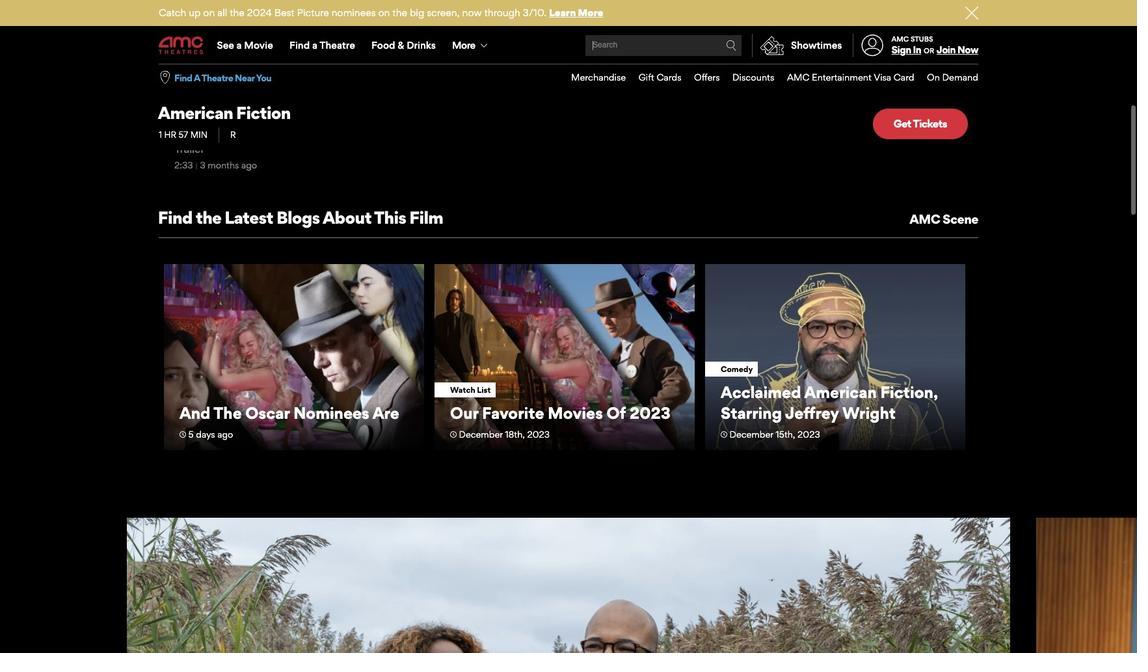 Task type: locate. For each thing, give the bounding box(es) containing it.
a for theatre
[[312, 39, 318, 51]]

0 horizontal spatial on
[[203, 7, 215, 19]]

2 horizontal spatial amc
[[910, 212, 941, 227]]

1 horizontal spatial a
[[312, 39, 318, 51]]

theatre down for
[[320, 39, 355, 51]]

fiction,
[[881, 383, 938, 402]]

2 horizontal spatial 2023
[[798, 429, 820, 440]]

food & drinks link
[[363, 27, 444, 64]]

ago for fiction
[[241, 159, 257, 170]]

wright
[[843, 403, 896, 423]]

on right nominees
[[378, 7, 390, 19]]

1 hr 57 min
[[159, 130, 208, 140]]

r
[[230, 130, 236, 140]]

more right learn
[[578, 7, 604, 19]]

find a theatre link
[[281, 27, 363, 64]]

find inside button
[[174, 72, 192, 83]]

are
[[373, 403, 399, 423]]

ago right 'days'
[[217, 429, 233, 440]]

months
[[208, 159, 239, 170]]

fiction
[[397, 10, 440, 27], [236, 102, 291, 123], [225, 129, 259, 142]]

2 vertical spatial fiction
[[225, 129, 259, 142]]

amc for amc stubs sign in or join now
[[892, 34, 909, 44]]

a down for
[[312, 39, 318, 51]]

1 horizontal spatial on
[[378, 7, 390, 19]]

2023 right the of
[[630, 403, 671, 423]]

december down our
[[459, 429, 503, 440]]

fiction left |
[[225, 129, 259, 142]]

merchandise
[[571, 72, 626, 83]]

2 a from the left
[[312, 39, 318, 51]]

0 horizontal spatial theatre
[[202, 72, 233, 83]]

jeffrey
[[785, 403, 840, 423]]

the
[[214, 403, 242, 423]]

1 vertical spatial menu
[[559, 64, 979, 91]]

1 december from the left
[[459, 429, 503, 440]]

menu down learn
[[159, 27, 979, 64]]

amc scene link
[[910, 212, 979, 227]]

close this dialog image
[[1115, 628, 1128, 641]]

the left latest
[[196, 207, 222, 228]]

15th,
[[776, 429, 796, 440]]

ago right months
[[241, 159, 257, 170]]

trailers
[[194, 10, 238, 27]]

2 vertical spatial amc
[[910, 212, 941, 227]]

amc left scene
[[910, 212, 941, 227]]

menu down "showtimes" image
[[559, 64, 979, 91]]

0 horizontal spatial more
[[158, 10, 192, 27]]

about
[[323, 207, 372, 228]]

offers
[[694, 72, 720, 83]]

find for find a theatre
[[290, 39, 310, 51]]

december 15th, 2023
[[730, 429, 820, 440]]

december for acclaimed
[[730, 429, 774, 440]]

food
[[372, 39, 395, 51]]

0 horizontal spatial 2023
[[527, 429, 550, 440]]

2024
[[247, 7, 272, 19]]

acclaimed
[[721, 383, 801, 402]]

0 vertical spatial find
[[290, 39, 310, 51]]

0 horizontal spatial ago
[[217, 429, 233, 440]]

find for find a theatre near you
[[174, 72, 192, 83]]

stubs
[[911, 34, 934, 44]]

0 horizontal spatial december
[[459, 429, 503, 440]]

2:33
[[174, 159, 193, 170]]

find down 2:33
[[158, 207, 192, 228]]

get
[[894, 117, 912, 130]]

amc scene
[[910, 212, 979, 227]]

on
[[203, 7, 215, 19], [378, 7, 390, 19]]

more for more
[[452, 39, 475, 51]]

amc down showtimes link
[[787, 72, 810, 83]]

in
[[913, 44, 922, 56]]

2023 down jeffrey
[[798, 429, 820, 440]]

fiction up |
[[236, 102, 291, 123]]

december
[[459, 429, 503, 440], [730, 429, 774, 440]]

american
[[333, 10, 393, 27], [158, 102, 233, 123], [174, 129, 223, 142], [805, 383, 877, 402]]

learn
[[549, 7, 576, 19]]

1 vertical spatial find
[[174, 72, 192, 83]]

or
[[924, 46, 935, 55]]

the left 'big'
[[393, 7, 407, 19]]

2 december from the left
[[730, 429, 774, 440]]

0 vertical spatial amc
[[892, 34, 909, 44]]

amc
[[892, 34, 909, 44], [787, 72, 810, 83], [910, 212, 941, 227]]

find a theatre near you
[[174, 72, 271, 83]]

more left the trailers
[[158, 10, 192, 27]]

3/10.
[[523, 7, 547, 19]]

more
[[578, 7, 604, 19], [158, 10, 192, 27], [452, 39, 475, 51]]

1 horizontal spatial ago
[[241, 159, 257, 170]]

0 vertical spatial menu
[[159, 27, 979, 64]]

1 vertical spatial ago
[[217, 429, 233, 440]]

learn more link
[[549, 7, 604, 19]]

theatre inside button
[[202, 72, 233, 83]]

nominees
[[332, 7, 376, 19]]

more inside button
[[452, 39, 475, 51]]

now
[[958, 44, 979, 56]]

showtimes
[[791, 39, 843, 51]]

american inside the acclaimed american fiction, starring jeffrey wright
[[805, 383, 877, 402]]

this
[[374, 207, 406, 228]]

18th,
[[505, 429, 525, 440]]

&
[[398, 39, 404, 51]]

1 horizontal spatial more
[[452, 39, 475, 51]]

fiction inside american fiction | trailer
[[225, 129, 259, 142]]

0 vertical spatial ago
[[241, 159, 257, 170]]

a inside find a theatre link
[[312, 39, 318, 51]]

1 vertical spatial amc
[[787, 72, 810, 83]]

1 horizontal spatial theatre
[[320, 39, 355, 51]]

showtimes link
[[752, 34, 843, 57]]

theatre for a
[[320, 39, 355, 51]]

december down starring
[[730, 429, 774, 440]]

a
[[237, 39, 242, 51], [312, 39, 318, 51]]

more for more trailers and videos for american fiction
[[158, 10, 192, 27]]

list
[[477, 385, 491, 395]]

2023 right 18th,
[[527, 429, 550, 440]]

amc entertainment visa card link
[[775, 64, 915, 91]]

1 a from the left
[[237, 39, 242, 51]]

0 horizontal spatial amc
[[787, 72, 810, 83]]

2 vertical spatial find
[[158, 207, 192, 228]]

menu
[[159, 27, 979, 64], [559, 64, 979, 91]]

fiction for american fiction
[[236, 102, 291, 123]]

and the oscar nominees are
[[180, 403, 399, 423]]

1 horizontal spatial amc
[[892, 34, 909, 44]]

more down now
[[452, 39, 475, 51]]

you
[[256, 72, 271, 83]]

0 horizontal spatial a
[[237, 39, 242, 51]]

fiction for american fiction | trailer
[[225, 129, 259, 142]]

amc inside amc stubs sign in or join now
[[892, 34, 909, 44]]

american inside american fiction | trailer
[[174, 129, 223, 142]]

merchandise link
[[559, 64, 626, 91]]

theatre right 'a' at the top left of the page
[[202, 72, 233, 83]]

demand
[[943, 72, 979, 83]]

amc logo image
[[159, 37, 204, 54], [159, 37, 204, 54]]

57
[[179, 130, 188, 140]]

the right the all
[[230, 7, 245, 19]]

find
[[290, 39, 310, 51], [174, 72, 192, 83], [158, 207, 192, 228]]

film
[[410, 207, 443, 228]]

our
[[450, 403, 479, 423]]

showtimes image
[[753, 34, 791, 57]]

drinks
[[407, 39, 436, 51]]

amc entertainment visa card
[[787, 72, 915, 83]]

and
[[241, 10, 264, 27]]

sign in button
[[892, 44, 922, 56]]

the
[[230, 7, 245, 19], [393, 7, 407, 19], [196, 207, 222, 228]]

find down more trailers and videos for american fiction
[[290, 39, 310, 51]]

0 vertical spatial theatre
[[320, 39, 355, 51]]

find left 'a' at the top left of the page
[[174, 72, 192, 83]]

amc stubs sign in or join now
[[892, 34, 979, 56]]

1 horizontal spatial december
[[730, 429, 774, 440]]

a right see
[[237, 39, 242, 51]]

latest
[[225, 207, 273, 228]]

1 vertical spatial theatre
[[202, 72, 233, 83]]

fiction up drinks
[[397, 10, 440, 27]]

2023
[[630, 403, 671, 423], [527, 429, 550, 440], [798, 429, 820, 440]]

menu containing merchandise
[[559, 64, 979, 91]]

amc up sign
[[892, 34, 909, 44]]

1 vertical spatial fiction
[[236, 102, 291, 123]]

on left the all
[[203, 7, 215, 19]]

a inside see a movie link
[[237, 39, 242, 51]]



Task type: vqa. For each thing, say whether or not it's contained in the screenshot.
AMC Stubs A-List, Premiere and Insider members save EVERY week on tickets to Tuesday showtimes! It's just one of the many perks of being an AMC Stubs member.
no



Task type: describe. For each thing, give the bounding box(es) containing it.
|
[[262, 129, 265, 142]]

near
[[235, 72, 255, 83]]

movies
[[548, 403, 603, 423]]

amc for amc scene
[[910, 212, 941, 227]]

2 on from the left
[[378, 7, 390, 19]]

movie
[[244, 39, 273, 51]]

gift cards link
[[626, 64, 682, 91]]

december 18th, 2023
[[459, 429, 550, 440]]

gift
[[639, 72, 655, 83]]

food & drinks
[[372, 39, 436, 51]]

of
[[607, 403, 626, 423]]

blogs
[[277, 207, 320, 228]]

on
[[927, 72, 940, 83]]

discounts link
[[720, 64, 775, 91]]

acclaimed american fiction, starring jeffrey wright
[[721, 383, 938, 423]]

min
[[190, 130, 208, 140]]

for
[[313, 10, 331, 27]]

2 horizontal spatial more
[[578, 7, 604, 19]]

through
[[485, 7, 521, 19]]

1 horizontal spatial the
[[230, 7, 245, 19]]

see a movie
[[217, 39, 273, 51]]

2023 for our favorite movies of 2023
[[527, 429, 550, 440]]

5
[[188, 429, 194, 440]]

starring
[[721, 403, 782, 423]]

favorite
[[482, 403, 544, 423]]

american fiction
[[158, 102, 291, 123]]

december for our
[[459, 429, 503, 440]]

best
[[274, 7, 295, 19]]

our favorite movies of 2023
[[450, 403, 671, 423]]

catch
[[159, 7, 186, 19]]

scene
[[943, 212, 979, 227]]

join now button
[[937, 44, 979, 56]]

find the latest blogs about this film
[[158, 207, 443, 228]]

card
[[894, 72, 915, 83]]

sign
[[892, 44, 912, 56]]

0 vertical spatial fiction
[[397, 10, 440, 27]]

cards
[[657, 72, 682, 83]]

get tickets
[[894, 117, 948, 130]]

menu containing more
[[159, 27, 979, 64]]

5 days ago
[[188, 429, 233, 440]]

and
[[180, 403, 210, 423]]

sign in or join amc stubs element
[[853, 27, 979, 64]]

on demand
[[927, 72, 979, 83]]

catch up on all the 2024 best picture nominees on the big screen, now through 3/10. learn more
[[159, 7, 604, 19]]

trailer
[[174, 142, 204, 155]]

gift cards
[[639, 72, 682, 83]]

more trailers and videos for american fiction
[[158, 10, 440, 27]]

tickets
[[913, 117, 948, 130]]

entertainment
[[812, 72, 872, 83]]

american fiction | trailer
[[174, 129, 265, 155]]

1
[[159, 130, 162, 140]]

big
[[410, 7, 425, 19]]

picture
[[297, 7, 329, 19]]

find a theatre near you button
[[174, 71, 271, 84]]

0 horizontal spatial the
[[196, 207, 222, 228]]

watch list
[[450, 385, 491, 395]]

offers link
[[682, 64, 720, 91]]

videos
[[267, 10, 310, 27]]

see a movie link
[[209, 27, 281, 64]]

user profile image
[[854, 35, 891, 56]]

1 on from the left
[[203, 7, 215, 19]]

up
[[189, 7, 201, 19]]

theatre for a
[[202, 72, 233, 83]]

hr
[[164, 130, 176, 140]]

discounts
[[733, 72, 775, 83]]

1 horizontal spatial 2023
[[630, 403, 671, 423]]

all
[[217, 7, 227, 19]]

find a theatre
[[290, 39, 355, 51]]

watch
[[450, 385, 475, 395]]

submit search icon image
[[726, 40, 737, 51]]

days
[[196, 429, 215, 440]]

3 months ago
[[200, 159, 257, 170]]

now
[[462, 7, 482, 19]]

on demand link
[[915, 64, 979, 91]]

search the AMC website text field
[[591, 41, 726, 50]]

comedy
[[721, 364, 753, 374]]

a for movie
[[237, 39, 242, 51]]

amc for amc entertainment visa card
[[787, 72, 810, 83]]

get tickets link
[[873, 109, 968, 139]]

screen,
[[427, 7, 460, 19]]

3
[[200, 159, 205, 170]]

oscar
[[246, 403, 290, 423]]

a
[[194, 72, 200, 83]]

visa
[[874, 72, 892, 83]]

2 horizontal spatial the
[[393, 7, 407, 19]]

ago for the
[[217, 429, 233, 440]]

more button
[[444, 27, 499, 64]]

find for find the latest blogs about this film
[[158, 207, 192, 228]]

2023 for acclaimed american fiction, starring jeffrey wright
[[798, 429, 820, 440]]



